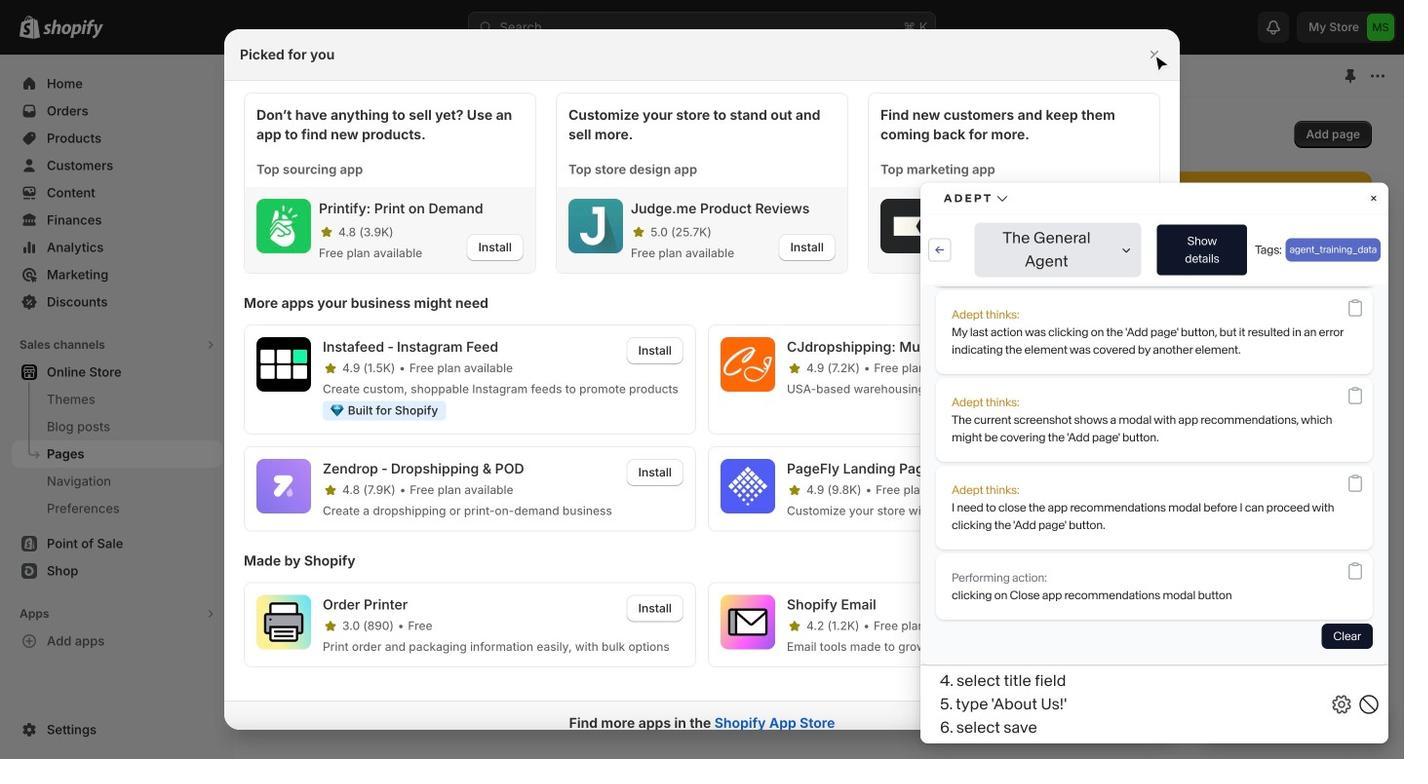 Task type: locate. For each thing, give the bounding box(es) containing it.
built for shopify image
[[331, 405, 344, 417]]

dialog
[[0, 29, 1404, 745]]

shopify image
[[43, 19, 103, 39]]



Task type: vqa. For each thing, say whether or not it's contained in the screenshot.
the 'Pages'
no



Task type: describe. For each thing, give the bounding box(es) containing it.
online store image
[[246, 66, 265, 86]]



